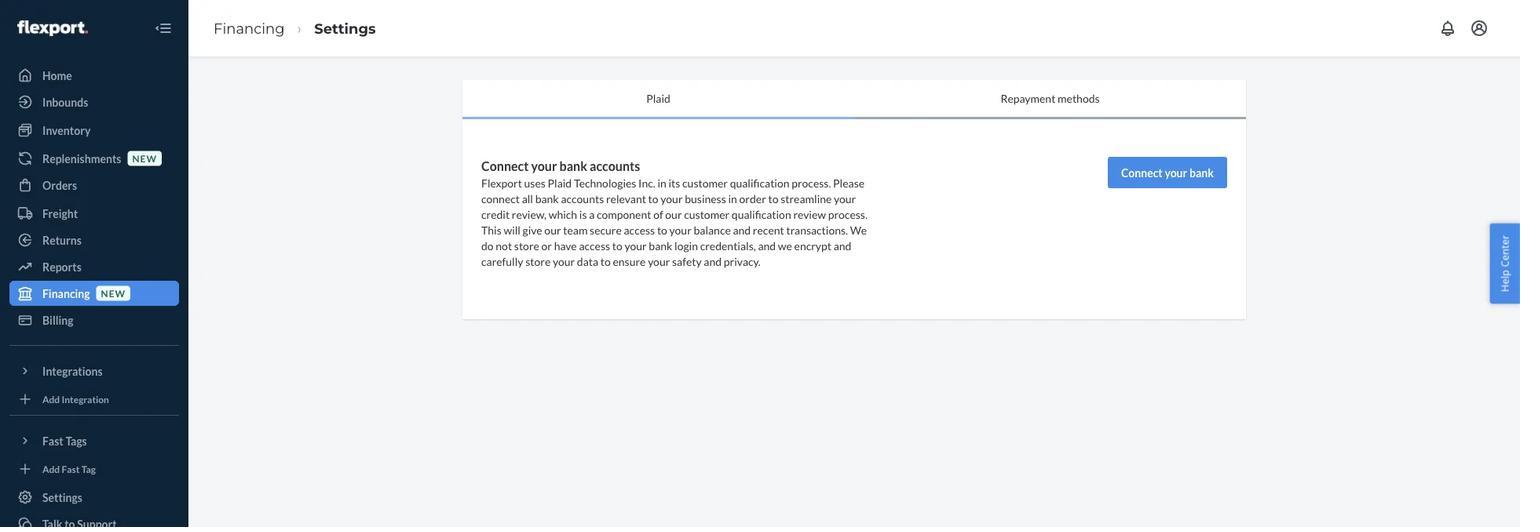 Task type: describe. For each thing, give the bounding box(es) containing it.
billing
[[42, 314, 73, 327]]

settings inside breadcrumbs navigation
[[314, 20, 376, 37]]

methods
[[1058, 92, 1100, 105]]

0 vertical spatial access
[[624, 223, 655, 237]]

0 vertical spatial process.
[[792, 176, 831, 190]]

review
[[793, 208, 826, 221]]

add for add integration
[[42, 394, 60, 405]]

have
[[554, 239, 577, 252]]

orders link
[[9, 173, 179, 198]]

or
[[541, 239, 552, 252]]

ensure
[[613, 255, 646, 268]]

inventory link
[[9, 118, 179, 143]]

0 vertical spatial plaid
[[646, 92, 670, 105]]

we
[[850, 223, 867, 237]]

not
[[496, 239, 512, 252]]

open account menu image
[[1470, 19, 1489, 38]]

safety
[[672, 255, 702, 268]]

secure
[[590, 223, 622, 237]]

0 vertical spatial settings link
[[314, 20, 376, 37]]

balance
[[694, 223, 731, 237]]

orders
[[42, 179, 77, 192]]

1 vertical spatial qualification
[[732, 208, 791, 221]]

financing link
[[214, 20, 285, 37]]

credit
[[481, 208, 510, 221]]

and down we
[[834, 239, 852, 252]]

connect for connect your bank accounts flexport uses plaid technologies inc. in its customer qualification process. please connect all bank accounts relevant to your business in order to streamline your credit review, which is a component of our customer qualification review process. this will give our team secure access to your balance and recent transactions. we do not store or have access to your bank login credentials, and we encrypt and carefully store your data to ensure your safety and privacy.
[[481, 158, 529, 174]]

which
[[549, 208, 577, 221]]

0 horizontal spatial our
[[544, 223, 561, 237]]

team
[[563, 223, 588, 237]]

fast tags button
[[9, 429, 179, 454]]

fast tags
[[42, 435, 87, 448]]

1 vertical spatial in
[[728, 192, 737, 205]]

add integration
[[42, 394, 109, 405]]

give
[[523, 223, 542, 237]]

reports
[[42, 260, 82, 274]]

breadcrumbs navigation
[[201, 5, 388, 51]]

1 vertical spatial customer
[[684, 208, 730, 221]]

connect your bank accounts flexport uses plaid technologies inc. in its customer qualification process. please connect all bank accounts relevant to your business in order to streamline your credit review, which is a component of our customer qualification review process. this will give our team secure access to your balance and recent transactions. we do not store or have access to your bank login credentials, and we encrypt and carefully store your data to ensure your safety and privacy.
[[481, 158, 868, 268]]

close navigation image
[[154, 19, 173, 38]]

0 vertical spatial qualification
[[730, 176, 790, 190]]

0 horizontal spatial settings link
[[9, 485, 179, 510]]

data
[[577, 255, 598, 268]]

uses
[[524, 176, 546, 190]]

1 vertical spatial fast
[[62, 464, 80, 475]]

help center
[[1498, 235, 1512, 292]]

1 vertical spatial accounts
[[561, 192, 604, 205]]

0 horizontal spatial in
[[658, 176, 667, 190]]

inbounds
[[42, 95, 88, 109]]

0 vertical spatial store
[[514, 239, 539, 252]]

recent
[[753, 223, 784, 237]]

center
[[1498, 235, 1512, 268]]

connect for connect your bank
[[1121, 166, 1163, 179]]

a
[[589, 208, 595, 221]]

to right data
[[601, 255, 611, 268]]

component
[[597, 208, 651, 221]]

do
[[481, 239, 494, 252]]

open notifications image
[[1439, 19, 1457, 38]]

and up credentials,
[[733, 223, 751, 237]]

we
[[778, 239, 792, 252]]

its
[[669, 176, 680, 190]]

help center button
[[1490, 224, 1520, 304]]

transactions.
[[786, 223, 848, 237]]



Task type: vqa. For each thing, say whether or not it's contained in the screenshot.
Create related to Create report
no



Task type: locate. For each thing, give the bounding box(es) containing it.
will
[[504, 223, 521, 237]]

tag
[[81, 464, 96, 475]]

1 horizontal spatial financing
[[214, 20, 285, 37]]

qualification
[[730, 176, 790, 190], [732, 208, 791, 221]]

inventory
[[42, 124, 91, 137]]

of
[[653, 208, 663, 221]]

add
[[42, 394, 60, 405], [42, 464, 60, 475]]

process. up we
[[828, 208, 868, 221]]

new up orders link on the top of the page
[[132, 153, 157, 164]]

accounts up is
[[561, 192, 604, 205]]

inbounds link
[[9, 90, 179, 115]]

inc.
[[639, 176, 655, 190]]

1 vertical spatial settings
[[42, 491, 82, 505]]

new
[[132, 153, 157, 164], [101, 288, 126, 299]]

is
[[579, 208, 587, 221]]

replenishments
[[42, 152, 121, 165]]

0 horizontal spatial access
[[579, 239, 610, 252]]

accounts
[[590, 158, 640, 174], [561, 192, 604, 205]]

reports link
[[9, 254, 179, 280]]

store down give
[[514, 239, 539, 252]]

store down or
[[525, 255, 551, 268]]

to right order
[[768, 192, 779, 205]]

1 vertical spatial store
[[525, 255, 551, 268]]

0 vertical spatial customer
[[682, 176, 728, 190]]

0 vertical spatial in
[[658, 176, 667, 190]]

help
[[1498, 270, 1512, 292]]

settings
[[314, 20, 376, 37], [42, 491, 82, 505]]

home link
[[9, 63, 179, 88]]

integrations
[[42, 365, 103, 378]]

new for replenishments
[[132, 153, 157, 164]]

business
[[685, 192, 726, 205]]

login
[[675, 239, 698, 252]]

1 vertical spatial our
[[544, 223, 561, 237]]

to up of
[[648, 192, 659, 205]]

credentials,
[[700, 239, 756, 252]]

our up or
[[544, 223, 561, 237]]

home
[[42, 69, 72, 82]]

0 horizontal spatial plaid
[[548, 176, 572, 190]]

0 vertical spatial our
[[665, 208, 682, 221]]

customer down business
[[684, 208, 730, 221]]

access up data
[[579, 239, 610, 252]]

new for financing
[[101, 288, 126, 299]]

encrypt
[[794, 239, 832, 252]]

plaid
[[646, 92, 670, 105], [548, 176, 572, 190]]

financing
[[214, 20, 285, 37], [42, 287, 90, 300]]

integration
[[62, 394, 109, 405]]

fast left tags
[[42, 435, 63, 448]]

2 add from the top
[[42, 464, 60, 475]]

fast left tag
[[62, 464, 80, 475]]

and down credentials,
[[704, 255, 722, 268]]

integrations button
[[9, 359, 179, 384]]

0 horizontal spatial connect
[[481, 158, 529, 174]]

1 horizontal spatial settings
[[314, 20, 376, 37]]

connect
[[481, 192, 520, 205]]

in left the its
[[658, 176, 667, 190]]

this
[[481, 223, 502, 237]]

in left order
[[728, 192, 737, 205]]

add fast tag link
[[9, 460, 179, 479]]

in
[[658, 176, 667, 190], [728, 192, 737, 205]]

bank
[[560, 158, 587, 174], [1190, 166, 1214, 179], [535, 192, 559, 205], [649, 239, 673, 252]]

fast
[[42, 435, 63, 448], [62, 464, 80, 475]]

add left integration on the bottom of the page
[[42, 394, 60, 405]]

1 horizontal spatial connect
[[1121, 166, 1163, 179]]

1 horizontal spatial settings link
[[314, 20, 376, 37]]

fast inside dropdown button
[[42, 435, 63, 448]]

1 horizontal spatial in
[[728, 192, 737, 205]]

connect inside connect your bank accounts flexport uses plaid technologies inc. in its customer qualification process. please connect all bank accounts relevant to your business in order to streamline your credit review, which is a component of our customer qualification review process. this will give our team secure access to your balance and recent transactions. we do not store or have access to your bank login credentials, and we encrypt and carefully store your data to ensure your safety and privacy.
[[481, 158, 529, 174]]

accounts up the technologies
[[590, 158, 640, 174]]

1 vertical spatial access
[[579, 239, 610, 252]]

0 horizontal spatial settings
[[42, 491, 82, 505]]

to down of
[[657, 223, 667, 237]]

and
[[733, 223, 751, 237], [758, 239, 776, 252], [834, 239, 852, 252], [704, 255, 722, 268]]

customer
[[682, 176, 728, 190], [684, 208, 730, 221]]

access
[[624, 223, 655, 237], [579, 239, 610, 252]]

billing link
[[9, 308, 179, 333]]

relevant
[[606, 192, 646, 205]]

1 vertical spatial new
[[101, 288, 126, 299]]

repayment methods
[[1001, 92, 1100, 105]]

and down recent
[[758, 239, 776, 252]]

0 vertical spatial new
[[132, 153, 157, 164]]

0 horizontal spatial financing
[[42, 287, 90, 300]]

freight
[[42, 207, 78, 220]]

1 vertical spatial settings link
[[9, 485, 179, 510]]

0 vertical spatial accounts
[[590, 158, 640, 174]]

technologies
[[574, 176, 636, 190]]

customer up business
[[682, 176, 728, 190]]

add fast tag
[[42, 464, 96, 475]]

1 horizontal spatial access
[[624, 223, 655, 237]]

freight link
[[9, 201, 179, 226]]

1 add from the top
[[42, 394, 60, 405]]

process. up streamline on the top right of the page
[[792, 176, 831, 190]]

1 horizontal spatial plaid
[[646, 92, 670, 105]]

flexport logo image
[[17, 20, 88, 36]]

your
[[531, 158, 557, 174], [1165, 166, 1188, 179], [661, 192, 683, 205], [834, 192, 856, 205], [670, 223, 692, 237], [625, 239, 647, 252], [553, 255, 575, 268], [648, 255, 670, 268]]

0 vertical spatial fast
[[42, 435, 63, 448]]

process.
[[792, 176, 831, 190], [828, 208, 868, 221]]

all
[[522, 192, 533, 205]]

order
[[739, 192, 766, 205]]

connect your bank button
[[1108, 157, 1227, 188]]

settings link
[[314, 20, 376, 37], [9, 485, 179, 510]]

qualification up recent
[[732, 208, 791, 221]]

our
[[665, 208, 682, 221], [544, 223, 561, 237]]

tags
[[66, 435, 87, 448]]

privacy.
[[724, 255, 761, 268]]

flexport
[[481, 176, 522, 190]]

add for add fast tag
[[42, 464, 60, 475]]

access down component
[[624, 223, 655, 237]]

review,
[[512, 208, 547, 221]]

our right of
[[665, 208, 682, 221]]

returns
[[42, 234, 82, 247]]

1 horizontal spatial our
[[665, 208, 682, 221]]

0 vertical spatial settings
[[314, 20, 376, 37]]

qualification up order
[[730, 176, 790, 190]]

1 vertical spatial process.
[[828, 208, 868, 221]]

store
[[514, 239, 539, 252], [525, 255, 551, 268]]

to down secure
[[612, 239, 623, 252]]

repayment
[[1001, 92, 1056, 105]]

add integration link
[[9, 390, 179, 409]]

streamline
[[781, 192, 832, 205]]

1 vertical spatial add
[[42, 464, 60, 475]]

1 vertical spatial financing
[[42, 287, 90, 300]]

please
[[833, 176, 865, 190]]

financing inside breadcrumbs navigation
[[214, 20, 285, 37]]

connect your bank
[[1121, 166, 1214, 179]]

0 vertical spatial add
[[42, 394, 60, 405]]

returns link
[[9, 228, 179, 253]]

new down reports link
[[101, 288, 126, 299]]

1 horizontal spatial new
[[132, 153, 157, 164]]

0 horizontal spatial new
[[101, 288, 126, 299]]

0 vertical spatial financing
[[214, 20, 285, 37]]

add down fast tags
[[42, 464, 60, 475]]

to
[[648, 192, 659, 205], [768, 192, 779, 205], [657, 223, 667, 237], [612, 239, 623, 252], [601, 255, 611, 268]]

bank inside button
[[1190, 166, 1214, 179]]

plaid inside connect your bank accounts flexport uses plaid technologies inc. in its customer qualification process. please connect all bank accounts relevant to your business in order to streamline your credit review, which is a component of our customer qualification review process. this will give our team secure access to your balance and recent transactions. we do not store or have access to your bank login credentials, and we encrypt and carefully store your data to ensure your safety and privacy.
[[548, 176, 572, 190]]

carefully
[[481, 255, 523, 268]]

connect inside button
[[1121, 166, 1163, 179]]

your inside button
[[1165, 166, 1188, 179]]

1 vertical spatial plaid
[[548, 176, 572, 190]]



